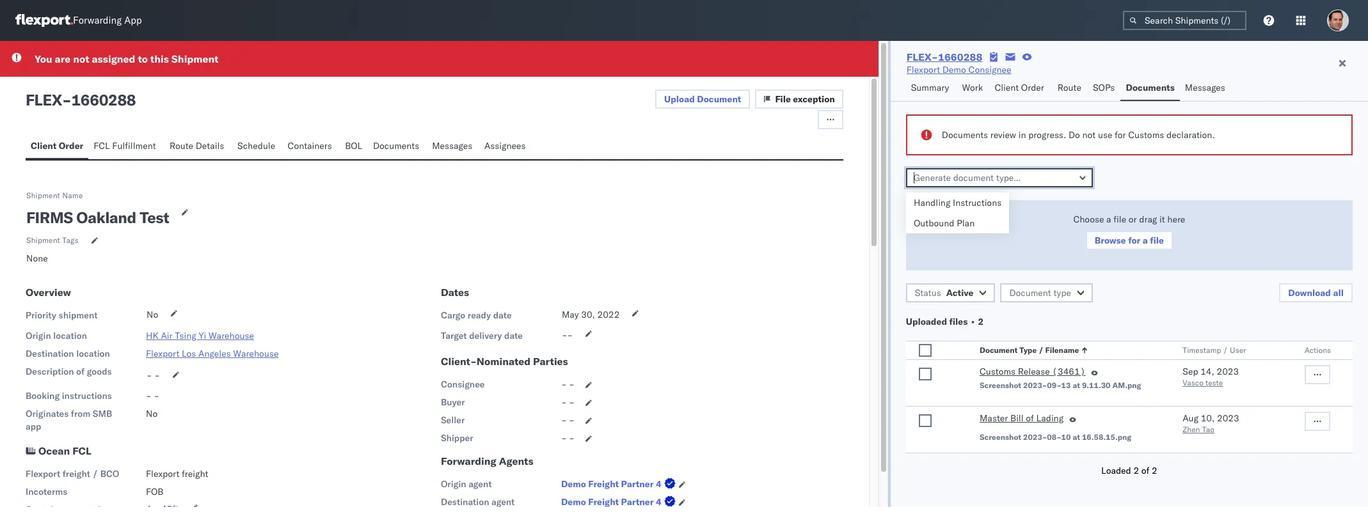 Task type: describe. For each thing, give the bounding box(es) containing it.
2 for of
[[1153, 465, 1158, 477]]

flexport for flexport demo consignee
[[907, 64, 941, 76]]

for inside 'button'
[[1129, 235, 1141, 247]]

app
[[124, 14, 142, 27]]

0 vertical spatial messages
[[1186, 82, 1226, 93]]

0 vertical spatial customs
[[1129, 129, 1165, 141]]

08-
[[1048, 433, 1062, 442]]

uploaded
[[906, 316, 948, 328]]

type
[[1054, 287, 1072, 299]]

from
[[71, 408, 90, 420]]

yi
[[199, 330, 206, 342]]

forwarding app link
[[15, 14, 142, 27]]

1 horizontal spatial client order button
[[990, 76, 1053, 101]]

type
[[1020, 346, 1037, 355]]

13
[[1062, 381, 1071, 391]]

details
[[196, 140, 224, 152]]

hk
[[146, 330, 159, 342]]

download all button
[[1280, 284, 1354, 303]]

route for route details
[[170, 140, 193, 152]]

customs release (3461)
[[980, 366, 1086, 378]]

4
[[656, 479, 662, 490]]

agents
[[499, 455, 534, 468]]

origin for origin location
[[26, 330, 51, 342]]

of for master bill of lading
[[1026, 413, 1035, 425]]

0 vertical spatial not
[[73, 53, 89, 65]]

1 horizontal spatial not
[[1083, 129, 1096, 141]]

bol button
[[340, 134, 368, 159]]

agent
[[469, 479, 492, 490]]

client-nominated parties
[[441, 355, 568, 368]]

list box containing handling instructions
[[907, 193, 1010, 234]]

1 vertical spatial fcl
[[72, 445, 91, 458]]

destination
[[26, 348, 74, 360]]

1 vertical spatial no
[[146, 408, 158, 420]]

master
[[980, 413, 1009, 425]]

date for cargo ready date
[[493, 310, 512, 321]]

Search Shipments (/) text field
[[1124, 11, 1247, 30]]

sep 14, 2023 vasco teste
[[1183, 366, 1240, 388]]

filename
[[1046, 346, 1080, 355]]

uploaded files ∙ 2
[[906, 316, 984, 328]]

priority
[[26, 310, 56, 321]]

work
[[963, 82, 984, 93]]

active
[[947, 287, 974, 299]]

freight for flexport freight
[[182, 469, 208, 480]]

tao
[[1203, 425, 1215, 435]]

shipment name
[[26, 191, 83, 200]]

handling
[[914, 197, 951, 209]]

0 vertical spatial document
[[697, 93, 742, 105]]

smb
[[93, 408, 112, 420]]

2022
[[598, 309, 620, 321]]

firms oakland test
[[26, 208, 169, 227]]

timestamp / user button
[[1181, 343, 1280, 356]]

1 horizontal spatial documents button
[[1121, 76, 1181, 101]]

flexport demo consignee
[[907, 64, 1012, 76]]

0 vertical spatial 1660288
[[939, 51, 983, 63]]

master bill of lading
[[980, 413, 1064, 425]]

lading
[[1037, 413, 1064, 425]]

forwarding agents
[[441, 455, 534, 468]]

handling instructions
[[914, 197, 1002, 209]]

loaded 2 of 2
[[1102, 465, 1158, 477]]

summary button
[[906, 76, 958, 101]]

client order for the right the client order button
[[995, 82, 1045, 93]]

none
[[26, 253, 48, 264]]

assignees button
[[479, 134, 533, 159]]

16.58.15.png
[[1083, 433, 1132, 442]]

shipment
[[59, 310, 98, 321]]

master bill of lading link
[[980, 412, 1064, 428]]

0 vertical spatial file
[[1114, 214, 1127, 225]]

flexport freight / bco
[[26, 469, 119, 480]]

files
[[950, 316, 968, 328]]

origin for origin agent
[[441, 479, 466, 490]]

2023- for aug
[[1024, 433, 1048, 442]]

of for loaded 2 of 2
[[1142, 465, 1150, 477]]

ocean fcl
[[38, 445, 91, 458]]

shipment for firms oakland test
[[26, 191, 60, 200]]

1 vertical spatial warehouse
[[233, 348, 279, 360]]

flexport. image
[[15, 14, 73, 27]]

0 vertical spatial client
[[995, 82, 1019, 93]]

bill
[[1011, 413, 1024, 425]]

browse for a file
[[1095, 235, 1165, 247]]

upload document
[[665, 93, 742, 105]]

at for aug 10, 2023
[[1073, 433, 1081, 442]]

upload document button
[[656, 90, 751, 109]]

use
[[1099, 129, 1113, 141]]

flexport for flexport freight / bco
[[26, 469, 60, 480]]

fcl inside button
[[94, 140, 110, 152]]

choose a file or drag it here
[[1074, 214, 1186, 225]]

vasco
[[1183, 378, 1204, 388]]

outbound plan
[[914, 218, 975, 229]]

choose
[[1074, 214, 1105, 225]]

1 vertical spatial client
[[31, 140, 57, 152]]

1 horizontal spatial 2
[[1134, 465, 1140, 477]]

status active
[[915, 287, 974, 299]]

target delivery date
[[441, 330, 523, 342]]

bco
[[100, 469, 119, 480]]

1 vertical spatial 1660288
[[71, 90, 136, 109]]

declaration.
[[1167, 129, 1216, 141]]

priority shipment
[[26, 310, 98, 321]]

originates from smb app
[[26, 408, 112, 433]]

air
[[161, 330, 173, 342]]

delivery
[[469, 330, 502, 342]]

screenshot for sep
[[980, 381, 1022, 391]]

flex-1660288
[[907, 51, 983, 63]]

route for route
[[1058, 82, 1082, 93]]

1 vertical spatial order
[[59, 140, 83, 152]]

9.11.30
[[1083, 381, 1111, 391]]

forwarding for forwarding agents
[[441, 455, 497, 468]]

(3461)
[[1053, 366, 1086, 378]]

goods
[[87, 366, 112, 378]]

bol
[[345, 140, 363, 152]]

- - for consignee
[[561, 379, 575, 391]]

--
[[562, 330, 573, 341]]

client-
[[441, 355, 477, 368]]

destination location
[[26, 348, 110, 360]]

sep
[[1183, 366, 1199, 378]]

30,
[[582, 309, 595, 321]]

in
[[1019, 129, 1027, 141]]

forwarding for forwarding app
[[73, 14, 122, 27]]

loaded
[[1102, 465, 1132, 477]]

cargo ready date
[[441, 310, 512, 321]]

2023 for aug 10, 2023
[[1218, 413, 1240, 425]]



Task type: locate. For each thing, give the bounding box(es) containing it.
0 vertical spatial for
[[1115, 129, 1127, 141]]

progress.
[[1029, 129, 1067, 141]]

0 vertical spatial 2023
[[1217, 366, 1240, 378]]

0 horizontal spatial freight
[[63, 469, 90, 480]]

1 horizontal spatial file
[[1151, 235, 1165, 247]]

1 freight from the left
[[63, 469, 90, 480]]

1 vertical spatial 2023-
[[1024, 433, 1048, 442]]

screenshot up master
[[980, 381, 1022, 391]]

shipment tags
[[26, 236, 78, 245]]

2023- down release
[[1024, 381, 1048, 391]]

date up client-nominated parties
[[505, 330, 523, 342]]

0 horizontal spatial a
[[1107, 214, 1112, 225]]

2023 right 10,
[[1218, 413, 1240, 425]]

fcl up the flexport freight / bco
[[72, 445, 91, 458]]

client order button up in
[[990, 76, 1053, 101]]

outbound
[[914, 218, 955, 229]]

- - for buyer
[[561, 397, 575, 408]]

documents button right sops
[[1121, 76, 1181, 101]]

2 horizontal spatial /
[[1224, 346, 1229, 355]]

0 horizontal spatial demo
[[561, 479, 586, 490]]

/ for filename
[[1039, 346, 1044, 355]]

messages left the assignees
[[432, 140, 473, 152]]

warehouse right angeles
[[233, 348, 279, 360]]

flexport down flex-
[[907, 64, 941, 76]]

0 horizontal spatial origin
[[26, 330, 51, 342]]

of left the goods
[[76, 366, 85, 378]]

document left type
[[1010, 287, 1052, 299]]

documents button right bol
[[368, 134, 427, 159]]

- - for shipper
[[561, 433, 575, 444]]

document type / filename button
[[978, 343, 1158, 356]]

fcl left fulfillment
[[94, 140, 110, 152]]

0 vertical spatial client order button
[[990, 76, 1053, 101]]

for down or
[[1129, 235, 1141, 247]]

1 horizontal spatial order
[[1022, 82, 1045, 93]]

1 horizontal spatial client
[[995, 82, 1019, 93]]

1 vertical spatial for
[[1129, 235, 1141, 247]]

no up hk
[[147, 309, 158, 321]]

flex-
[[907, 51, 939, 63]]

test
[[140, 208, 169, 227]]

location for destination location
[[76, 348, 110, 360]]

0 vertical spatial messages button
[[1181, 76, 1233, 101]]

2 2023 from the top
[[1218, 413, 1240, 425]]

freight
[[589, 479, 619, 490]]

1 screenshot from the top
[[980, 381, 1022, 391]]

route button
[[1053, 76, 1088, 101]]

messages up declaration.
[[1186, 82, 1226, 93]]

1 horizontal spatial route
[[1058, 82, 1082, 93]]

demo down flex-1660288
[[943, 64, 967, 76]]

consignee inside "link"
[[969, 64, 1012, 76]]

order down the flex - 1660288
[[59, 140, 83, 152]]

this
[[150, 53, 169, 65]]

actions
[[1305, 346, 1332, 355]]

0 vertical spatial route
[[1058, 82, 1082, 93]]

demo inside "link"
[[943, 64, 967, 76]]

1 horizontal spatial for
[[1129, 235, 1141, 247]]

forwarding
[[73, 14, 122, 27], [441, 455, 497, 468]]

at right 10
[[1073, 433, 1081, 442]]

document left "type"
[[980, 346, 1018, 355]]

documents right bol button
[[373, 140, 420, 152]]

1 horizontal spatial documents
[[942, 129, 989, 141]]

partner
[[621, 479, 654, 490]]

2023 up teste
[[1217, 366, 1240, 378]]

app
[[26, 421, 41, 433]]

client order down flex
[[31, 140, 83, 152]]

client order button up shipment name
[[26, 134, 89, 159]]

sops button
[[1088, 76, 1121, 101]]

1 vertical spatial 2023
[[1218, 413, 1240, 425]]

release
[[1019, 366, 1050, 378]]

/ left user
[[1224, 346, 1229, 355]]

all
[[1334, 287, 1345, 299]]

1 vertical spatial messages button
[[427, 134, 479, 159]]

1 vertical spatial file
[[1151, 235, 1165, 247]]

∙
[[971, 316, 976, 328]]

None checkbox
[[919, 368, 932, 381], [919, 415, 932, 428], [919, 368, 932, 381], [919, 415, 932, 428]]

0 horizontal spatial route
[[170, 140, 193, 152]]

shipment for none
[[26, 236, 60, 245]]

location up destination location
[[53, 330, 87, 342]]

client order right work button
[[995, 82, 1045, 93]]

file exception
[[776, 93, 835, 105]]

tags
[[62, 236, 78, 245]]

documents left review
[[942, 129, 989, 141]]

booking instructions
[[26, 391, 112, 402]]

1 horizontal spatial demo
[[943, 64, 967, 76]]

timestamp / user
[[1183, 346, 1247, 355]]

overview
[[26, 286, 71, 299]]

location up the goods
[[76, 348, 110, 360]]

document
[[697, 93, 742, 105], [1010, 287, 1052, 299], [980, 346, 1018, 355]]

fcl fulfillment
[[94, 140, 156, 152]]

0 vertical spatial demo
[[943, 64, 967, 76]]

not right do
[[1083, 129, 1096, 141]]

1 vertical spatial forwarding
[[441, 455, 497, 468]]

1 horizontal spatial customs
[[1129, 129, 1165, 141]]

instructions
[[953, 197, 1002, 209]]

0 horizontal spatial documents button
[[368, 134, 427, 159]]

a right choose
[[1107, 214, 1112, 225]]

1660288 up the flexport demo consignee
[[939, 51, 983, 63]]

forwarding app
[[73, 14, 142, 27]]

origin left agent
[[441, 479, 466, 490]]

messages button
[[1181, 76, 1233, 101], [427, 134, 479, 159]]

flexport for flexport los angeles warehouse
[[146, 348, 179, 360]]

1 vertical spatial not
[[1083, 129, 1096, 141]]

0 horizontal spatial consignee
[[441, 379, 485, 391]]

0 horizontal spatial client order button
[[26, 134, 89, 159]]

origin agent
[[441, 479, 492, 490]]

0 vertical spatial origin
[[26, 330, 51, 342]]

client right work button
[[995, 82, 1019, 93]]

documents right "sops" 'button'
[[1127, 82, 1175, 93]]

client order for the client order button to the left
[[31, 140, 83, 152]]

1 vertical spatial documents button
[[368, 134, 427, 159]]

order
[[1022, 82, 1045, 93], [59, 140, 83, 152]]

0 vertical spatial client order
[[995, 82, 1045, 93]]

0 horizontal spatial 2
[[979, 316, 984, 328]]

document type button
[[1001, 284, 1094, 303]]

flexport for flexport freight
[[146, 469, 179, 480]]

1 horizontal spatial client order
[[995, 82, 1045, 93]]

not right are
[[73, 53, 89, 65]]

forwarding left app
[[73, 14, 122, 27]]

1 horizontal spatial a
[[1143, 235, 1149, 247]]

2023 inside sep 14, 2023 vasco teste
[[1217, 366, 1240, 378]]

0 vertical spatial forwarding
[[73, 14, 122, 27]]

for right use
[[1115, 129, 1127, 141]]

angeles
[[198, 348, 231, 360]]

0 horizontal spatial for
[[1115, 129, 1127, 141]]

1 vertical spatial messages
[[432, 140, 473, 152]]

1 horizontal spatial origin
[[441, 479, 466, 490]]

fulfillment
[[112, 140, 156, 152]]

origin down priority
[[26, 330, 51, 342]]

1 vertical spatial client order button
[[26, 134, 89, 159]]

list box
[[907, 193, 1010, 234]]

instructions
[[62, 391, 112, 402]]

0 horizontal spatial fcl
[[72, 445, 91, 458]]

document right upload
[[697, 93, 742, 105]]

14,
[[1201, 366, 1215, 378]]

1 horizontal spatial forwarding
[[441, 455, 497, 468]]

or
[[1129, 214, 1138, 225]]

file down "it"
[[1151, 235, 1165, 247]]

sops
[[1094, 82, 1116, 93]]

flexport up incoterms
[[26, 469, 60, 480]]

- - for seller
[[561, 415, 575, 426]]

0 horizontal spatial forwarding
[[73, 14, 122, 27]]

shipment up firms on the left of page
[[26, 191, 60, 200]]

1660288 down assigned
[[71, 90, 136, 109]]

0 horizontal spatial messages
[[432, 140, 473, 152]]

oakland
[[76, 208, 136, 227]]

a inside 'button'
[[1143, 235, 1149, 247]]

screenshot down master
[[980, 433, 1022, 442]]

0 vertical spatial fcl
[[94, 140, 110, 152]]

/ right "type"
[[1039, 346, 1044, 355]]

flexport
[[907, 64, 941, 76], [146, 348, 179, 360], [26, 469, 60, 480], [146, 469, 179, 480]]

route details button
[[164, 134, 232, 159]]

forwarding up origin agent
[[441, 455, 497, 468]]

0 vertical spatial shipment
[[171, 53, 219, 65]]

0 vertical spatial documents button
[[1121, 76, 1181, 101]]

flexport los angeles warehouse link
[[146, 348, 279, 360]]

2023- down master bill of lading link
[[1024, 433, 1048, 442]]

a down drag
[[1143, 235, 1149, 247]]

at right 13
[[1073, 381, 1081, 391]]

aug 10, 2023 zhen tao
[[1183, 413, 1240, 435]]

0 vertical spatial of
[[76, 366, 85, 378]]

date
[[493, 310, 512, 321], [505, 330, 523, 342]]

1 horizontal spatial fcl
[[94, 140, 110, 152]]

0 horizontal spatial not
[[73, 53, 89, 65]]

consignee up buyer
[[441, 379, 485, 391]]

0 horizontal spatial customs
[[980, 366, 1016, 378]]

you are not assigned to this shipment
[[35, 53, 219, 65]]

review
[[991, 129, 1017, 141]]

0 horizontal spatial client order
[[31, 140, 83, 152]]

2 vertical spatial of
[[1142, 465, 1150, 477]]

2 screenshot from the top
[[980, 433, 1022, 442]]

0 horizontal spatial messages button
[[427, 134, 479, 159]]

1 horizontal spatial messages button
[[1181, 76, 1233, 101]]

download
[[1289, 287, 1332, 299]]

09-
[[1048, 381, 1062, 391]]

route left details
[[170, 140, 193, 152]]

aug
[[1183, 413, 1199, 425]]

shipment up none
[[26, 236, 60, 245]]

file left or
[[1114, 214, 1127, 225]]

0 horizontal spatial 1660288
[[71, 90, 136, 109]]

demo freight partner 4 link
[[561, 478, 678, 491]]

- - for description of goods
[[147, 370, 160, 382]]

zhen
[[1183, 425, 1201, 435]]

1 vertical spatial demo
[[561, 479, 586, 490]]

messages button left the assignees
[[427, 134, 479, 159]]

flexport down "air" on the bottom of the page
[[146, 348, 179, 360]]

customs inside 'link'
[[980, 366, 1016, 378]]

/ for bco
[[93, 469, 98, 480]]

2 at from the top
[[1073, 433, 1081, 442]]

parties
[[533, 355, 568, 368]]

of right bill
[[1026, 413, 1035, 425]]

2 vertical spatial document
[[980, 346, 1018, 355]]

messages button up declaration.
[[1181, 76, 1233, 101]]

/ left "bco"
[[93, 469, 98, 480]]

freight for flexport freight / bco
[[63, 469, 90, 480]]

assigned
[[92, 53, 135, 65]]

2 freight from the left
[[182, 469, 208, 480]]

0 vertical spatial at
[[1073, 381, 1081, 391]]

drag
[[1140, 214, 1158, 225]]

2 horizontal spatial documents
[[1127, 82, 1175, 93]]

1 horizontal spatial 1660288
[[939, 51, 983, 63]]

2023- for sep
[[1024, 381, 1048, 391]]

screenshot for aug
[[980, 433, 1022, 442]]

route left sops
[[1058, 82, 1082, 93]]

route inside button
[[170, 140, 193, 152]]

client down flex
[[31, 140, 57, 152]]

1 vertical spatial a
[[1143, 235, 1149, 247]]

0 horizontal spatial client
[[31, 140, 57, 152]]

-
[[62, 90, 71, 109], [562, 330, 568, 341], [568, 330, 573, 341], [147, 370, 152, 382], [155, 370, 160, 382], [561, 379, 567, 391], [569, 379, 575, 391], [146, 391, 152, 402], [154, 391, 159, 402], [561, 397, 567, 408], [569, 397, 575, 408], [561, 415, 567, 426], [569, 415, 575, 426], [561, 433, 567, 444], [569, 433, 575, 444]]

documents
[[1127, 82, 1175, 93], [942, 129, 989, 141], [373, 140, 420, 152]]

plan
[[957, 218, 975, 229]]

date right ready
[[493, 310, 512, 321]]

0 vertical spatial location
[[53, 330, 87, 342]]

consignee up 'work'
[[969, 64, 1012, 76]]

buyer
[[441, 397, 465, 408]]

shipment right 'this'
[[171, 53, 219, 65]]

at for sep 14, 2023
[[1073, 381, 1081, 391]]

0 vertical spatial no
[[147, 309, 158, 321]]

flexport up fob
[[146, 469, 179, 480]]

2 2023- from the top
[[1024, 433, 1048, 442]]

order left route button
[[1022, 82, 1045, 93]]

0 vertical spatial 2023-
[[1024, 381, 1048, 391]]

of right loaded
[[1142, 465, 1150, 477]]

warehouse up angeles
[[209, 330, 254, 342]]

flexport los angeles warehouse
[[146, 348, 279, 360]]

Generate document type... text field
[[906, 168, 1093, 188]]

None checkbox
[[919, 344, 932, 357]]

document for document type
[[1010, 287, 1052, 299]]

1 vertical spatial consignee
[[441, 379, 485, 391]]

seller
[[441, 415, 465, 426]]

1 horizontal spatial /
[[1039, 346, 1044, 355]]

customs release (3461) link
[[980, 366, 1086, 381]]

/
[[1039, 346, 1044, 355], [1224, 346, 1229, 355], [93, 469, 98, 480]]

warehouse
[[209, 330, 254, 342], [233, 348, 279, 360]]

demo left freight
[[561, 479, 586, 490]]

1 vertical spatial customs
[[980, 366, 1016, 378]]

client order
[[995, 82, 1045, 93], [31, 140, 83, 152]]

customs left release
[[980, 366, 1016, 378]]

flex
[[26, 90, 62, 109]]

teste
[[1206, 378, 1224, 388]]

no right smb
[[146, 408, 158, 420]]

route inside button
[[1058, 82, 1082, 93]]

customs right use
[[1129, 129, 1165, 141]]

1 2023- from the top
[[1024, 381, 1048, 391]]

0 vertical spatial screenshot
[[980, 381, 1022, 391]]

file inside 'button'
[[1151, 235, 1165, 247]]

1 vertical spatial client order
[[31, 140, 83, 152]]

hk air tsing yi warehouse
[[146, 330, 254, 342]]

2 horizontal spatial of
[[1142, 465, 1150, 477]]

date for target delivery date
[[505, 330, 523, 342]]

0 horizontal spatial order
[[59, 140, 83, 152]]

2 for ∙
[[979, 316, 984, 328]]

download all
[[1289, 287, 1345, 299]]

1 horizontal spatial consignee
[[969, 64, 1012, 76]]

0 horizontal spatial documents
[[373, 140, 420, 152]]

location for origin location
[[53, 330, 87, 342]]

2023 for sep 14, 2023
[[1217, 366, 1240, 378]]

firms
[[26, 208, 73, 227]]

you
[[35, 53, 52, 65]]

document for document type / filename
[[980, 346, 1018, 355]]

0 vertical spatial warehouse
[[209, 330, 254, 342]]

0 vertical spatial a
[[1107, 214, 1112, 225]]

2 vertical spatial shipment
[[26, 236, 60, 245]]

0 horizontal spatial of
[[76, 366, 85, 378]]

consignee
[[969, 64, 1012, 76], [441, 379, 485, 391]]

1 horizontal spatial messages
[[1186, 82, 1226, 93]]

route
[[1058, 82, 1082, 93], [170, 140, 193, 152]]

1 vertical spatial at
[[1073, 433, 1081, 442]]

1 vertical spatial route
[[170, 140, 193, 152]]

browse for a file button
[[1086, 231, 1174, 250]]

1 vertical spatial location
[[76, 348, 110, 360]]

1 vertical spatial document
[[1010, 287, 1052, 299]]

0 vertical spatial order
[[1022, 82, 1045, 93]]

1 2023 from the top
[[1217, 366, 1240, 378]]

containers
[[288, 140, 332, 152]]

2 horizontal spatial 2
[[1153, 465, 1158, 477]]

origin
[[26, 330, 51, 342], [441, 479, 466, 490]]

to
[[138, 53, 148, 65]]

0 vertical spatial consignee
[[969, 64, 1012, 76]]

2023 inside aug 10, 2023 zhen tao
[[1218, 413, 1240, 425]]

1 vertical spatial shipment
[[26, 191, 60, 200]]

1 at from the top
[[1073, 381, 1081, 391]]

flexport inside "link"
[[907, 64, 941, 76]]

demo
[[943, 64, 967, 76], [561, 479, 586, 490]]



Task type: vqa. For each thing, say whether or not it's contained in the screenshot.
Warehouse to the bottom
yes



